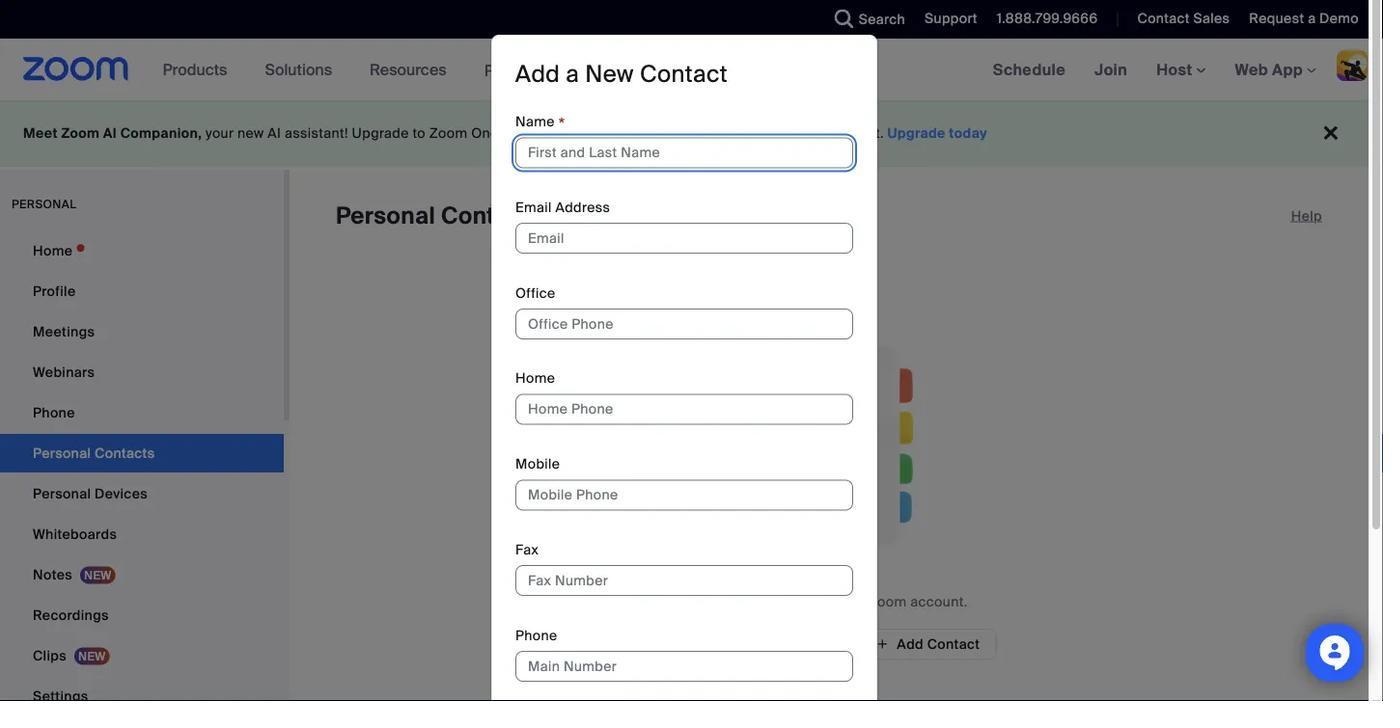Task type: vqa. For each thing, say whether or not it's contained in the screenshot.
Manage My Meeting Tab Control tab list
no



Task type: locate. For each thing, give the bounding box(es) containing it.
1 horizontal spatial home
[[515, 370, 555, 388]]

home link
[[0, 232, 284, 270]]

meet
[[23, 125, 58, 142]]

0 vertical spatial phone
[[33, 404, 75, 422]]

contact inside "dialog"
[[640, 60, 728, 90]]

added
[[774, 593, 816, 611]]

home down office
[[515, 370, 555, 388]]

1 horizontal spatial personal
[[336, 201, 435, 231]]

contact sales link
[[1123, 0, 1235, 39], [1137, 10, 1230, 28]]

phone down "fax"
[[515, 627, 557, 645]]

pro
[[502, 125, 525, 142]]

to left one
[[413, 125, 426, 142]]

add for add contact
[[897, 636, 924, 653]]

2 horizontal spatial ai
[[649, 125, 663, 142]]

companion
[[666, 125, 742, 142]]

profile link
[[0, 272, 284, 311]]

1 horizontal spatial upgrade
[[888, 125, 946, 142]]

zoom left one
[[429, 125, 468, 142]]

home
[[33, 242, 73, 260], [515, 370, 555, 388]]

zoom logo image
[[23, 57, 129, 81]]

and
[[528, 125, 553, 142]]

devices
[[95, 485, 148, 503]]

1 horizontal spatial phone
[[515, 627, 557, 645]]

0 horizontal spatial zoom
[[61, 125, 100, 142]]

personal for personal contacts
[[336, 201, 435, 231]]

support link
[[910, 0, 982, 39], [925, 10, 978, 28]]

0 horizontal spatial a
[[566, 60, 579, 90]]

meet zoom ai companion, footer
[[0, 100, 1369, 167]]

your
[[206, 125, 234, 142], [837, 593, 865, 611]]

no
[[691, 593, 710, 611]]

0 horizontal spatial upgrade
[[352, 125, 409, 142]]

zoom right 'meet'
[[61, 125, 100, 142]]

contact sales link up meetings navigation
[[1137, 10, 1230, 28]]

to right the added
[[820, 593, 833, 611]]

2 vertical spatial contact
[[927, 636, 980, 653]]

0 vertical spatial home
[[33, 242, 73, 260]]

0 horizontal spatial phone
[[33, 404, 75, 422]]

1.888.799.9666 button
[[982, 0, 1103, 39], [997, 10, 1098, 28]]

product information navigation
[[148, 39, 612, 102]]

add
[[515, 60, 560, 90], [897, 636, 924, 653]]

file
[[812, 636, 836, 653]]

meetings navigation
[[978, 39, 1383, 102]]

0 horizontal spatial ai
[[103, 125, 117, 142]]

&
[[530, 60, 541, 80]]

name
[[515, 113, 555, 131]]

1 vertical spatial your
[[837, 593, 865, 611]]

a for add
[[566, 60, 579, 90]]

address
[[555, 199, 610, 217]]

today
[[949, 125, 987, 142]]

email
[[515, 199, 552, 217]]

ai right new
[[268, 125, 281, 142]]

contact left sales
[[1137, 10, 1190, 28]]

0 vertical spatial add
[[515, 60, 560, 90]]

upgrade right cost.
[[888, 125, 946, 142]]

pricing
[[545, 60, 597, 80]]

1 horizontal spatial ai
[[268, 125, 281, 142]]

personal
[[336, 201, 435, 231], [33, 485, 91, 503]]

3 ai from the left
[[649, 125, 663, 142]]

ai left companion,
[[103, 125, 117, 142]]

upgrade down 'product information' navigation at the left top of page
[[352, 125, 409, 142]]

contact up meet zoom ai companion, footer
[[640, 60, 728, 90]]

add image
[[876, 636, 889, 653]]

a left demo
[[1308, 10, 1316, 28]]

cost.
[[852, 125, 884, 142]]

0 horizontal spatial contact
[[640, 60, 728, 90]]

phone inside personal menu menu
[[33, 404, 75, 422]]

request a demo
[[1249, 10, 1359, 28]]

access
[[582, 125, 629, 142]]

your left new
[[206, 125, 234, 142]]

home up profile
[[33, 242, 73, 260]]

to right access
[[632, 125, 646, 142]]

a inside "dialog"
[[566, 60, 579, 90]]

your for to
[[837, 593, 865, 611]]

profile
[[33, 282, 76, 300]]

zoom
[[61, 125, 100, 142], [429, 125, 468, 142], [869, 593, 907, 611]]

your inside meet zoom ai companion, footer
[[206, 125, 234, 142]]

1 vertical spatial phone
[[515, 627, 557, 645]]

1 ai from the left
[[103, 125, 117, 142]]

from
[[746, 636, 777, 653]]

zoom up add image
[[869, 593, 907, 611]]

2 horizontal spatial contact
[[1137, 10, 1190, 28]]

a
[[1308, 10, 1316, 28], [566, 60, 579, 90]]

contact
[[1137, 10, 1190, 28], [640, 60, 728, 90], [927, 636, 980, 653]]

import from csv file
[[698, 636, 836, 653]]

add right add image
[[897, 636, 924, 653]]

request
[[1249, 10, 1304, 28]]

get
[[556, 125, 578, 142]]

0 horizontal spatial personal
[[33, 485, 91, 503]]

1 horizontal spatial contact
[[927, 636, 980, 653]]

office
[[515, 285, 555, 302]]

1 horizontal spatial add
[[897, 636, 924, 653]]

0 horizontal spatial home
[[33, 242, 73, 260]]

contact down account.
[[927, 636, 980, 653]]

sales
[[1193, 10, 1230, 28]]

1 upgrade from the left
[[352, 125, 409, 142]]

upgrade
[[352, 125, 409, 142], [888, 125, 946, 142]]

ai left companion
[[649, 125, 663, 142]]

request a demo link
[[1235, 0, 1383, 39], [1249, 10, 1359, 28]]

join link
[[1080, 39, 1142, 100]]

phone link
[[0, 394, 284, 432]]

0 horizontal spatial your
[[206, 125, 234, 142]]

banner
[[0, 39, 1383, 102]]

1 vertical spatial contact
[[640, 60, 728, 90]]

add inside the add a new contact "dialog"
[[515, 60, 560, 90]]

join
[[1095, 59, 1127, 80]]

ai
[[103, 125, 117, 142], [268, 125, 281, 142], [649, 125, 663, 142]]

1 vertical spatial personal
[[33, 485, 91, 503]]

1 horizontal spatial a
[[1308, 10, 1316, 28]]

*
[[559, 114, 565, 136]]

help link
[[1291, 201, 1322, 232]]

2 upgrade from the left
[[888, 125, 946, 142]]

1 vertical spatial add
[[897, 636, 924, 653]]

add inside add contact "button"
[[897, 636, 924, 653]]

your for companion,
[[206, 125, 234, 142]]

phone down webinars
[[33, 404, 75, 422]]

0 horizontal spatial add
[[515, 60, 560, 90]]

add contact
[[897, 636, 980, 653]]

upgrade today link
[[888, 125, 987, 142]]

contact sales link up join
[[1123, 0, 1235, 39]]

your right the added
[[837, 593, 865, 611]]

additional
[[783, 125, 848, 142]]

help
[[1291, 207, 1322, 225]]

0 horizontal spatial to
[[413, 125, 426, 142]]

1 horizontal spatial your
[[837, 593, 865, 611]]

plans & pricing link
[[484, 60, 597, 80], [484, 60, 597, 80]]

0 vertical spatial a
[[1308, 10, 1316, 28]]

email address
[[515, 199, 610, 217]]

personal contacts
[[336, 201, 544, 231]]

1 vertical spatial home
[[515, 370, 555, 388]]

add for add a new contact
[[515, 60, 560, 90]]

personal inside personal menu menu
[[33, 485, 91, 503]]

meet zoom ai companion, your new ai assistant! upgrade to zoom one pro and get access to ai companion at no additional cost. upgrade today
[[23, 125, 987, 142]]

a left new
[[566, 60, 579, 90]]

account.
[[910, 593, 968, 611]]

banner containing schedule
[[0, 39, 1383, 102]]

1 vertical spatial a
[[566, 60, 579, 90]]

add up name
[[515, 60, 560, 90]]

phone
[[33, 404, 75, 422], [515, 627, 557, 645]]

recordings link
[[0, 596, 284, 635]]

to
[[413, 125, 426, 142], [632, 125, 646, 142], [820, 593, 833, 611]]

0 vertical spatial personal
[[336, 201, 435, 231]]

1.888.799.9666
[[997, 10, 1098, 28]]

add a new contact dialog
[[491, 35, 877, 702]]

csv
[[780, 636, 809, 653]]

0 vertical spatial your
[[206, 125, 234, 142]]



Task type: describe. For each thing, give the bounding box(es) containing it.
schedule
[[993, 59, 1066, 80]]

personal devices
[[33, 485, 148, 503]]

Fax text field
[[515, 566, 853, 597]]

import
[[698, 636, 742, 653]]

at
[[746, 125, 759, 142]]

Office Phone text field
[[515, 309, 853, 340]]

personal devices link
[[0, 475, 284, 513]]

add contact button
[[859, 629, 996, 660]]

notes link
[[0, 556, 284, 595]]

notes
[[33, 566, 72, 584]]

mobile
[[515, 456, 560, 474]]

name *
[[515, 113, 565, 136]]

new
[[237, 125, 264, 142]]

personal menu menu
[[0, 232, 284, 702]]

companion,
[[120, 125, 202, 142]]

import from csv file button
[[662, 629, 852, 660]]

schedule link
[[978, 39, 1080, 100]]

1 horizontal spatial to
[[632, 125, 646, 142]]

1 horizontal spatial zoom
[[429, 125, 468, 142]]

contacts
[[713, 593, 771, 611]]

2 ai from the left
[[268, 125, 281, 142]]

plans
[[484, 60, 526, 80]]

First and Last Name text field
[[515, 138, 853, 169]]

no
[[762, 125, 779, 142]]

recordings
[[33, 607, 109, 624]]

whiteboards
[[33, 526, 117, 543]]

demo
[[1319, 10, 1359, 28]]

add a new contact
[[515, 60, 728, 90]]

personal
[[12, 197, 77, 212]]

assistant!
[[285, 125, 348, 142]]

0 vertical spatial contact
[[1137, 10, 1190, 28]]

home inside home link
[[33, 242, 73, 260]]

new
[[585, 60, 634, 90]]

a for request
[[1308, 10, 1316, 28]]

contact sales
[[1137, 10, 1230, 28]]

contacts
[[441, 201, 544, 231]]

meetings link
[[0, 313, 284, 351]]

no contacts added to your zoom account.
[[691, 593, 968, 611]]

add image
[[677, 635, 691, 654]]

Email Address text field
[[515, 224, 853, 254]]

personal for personal devices
[[33, 485, 91, 503]]

Home text field
[[515, 395, 853, 426]]

home inside the add a new contact "dialog"
[[515, 370, 555, 388]]

plans & pricing
[[484, 60, 597, 80]]

phone inside the add a new contact "dialog"
[[515, 627, 557, 645]]

one
[[471, 125, 499, 142]]

Mobile text field
[[515, 480, 853, 511]]

contact inside "button"
[[927, 636, 980, 653]]

Phone text field
[[515, 652, 853, 683]]

fax
[[515, 541, 539, 559]]

whiteboards link
[[0, 515, 284, 554]]

2 horizontal spatial to
[[820, 593, 833, 611]]

clips
[[33, 647, 67, 665]]

webinars link
[[0, 353, 284, 392]]

webinars
[[33, 363, 95, 381]]

support
[[925, 10, 978, 28]]

2 horizontal spatial zoom
[[869, 593, 907, 611]]

meetings
[[33, 323, 95, 341]]

clips link
[[0, 637, 284, 676]]



